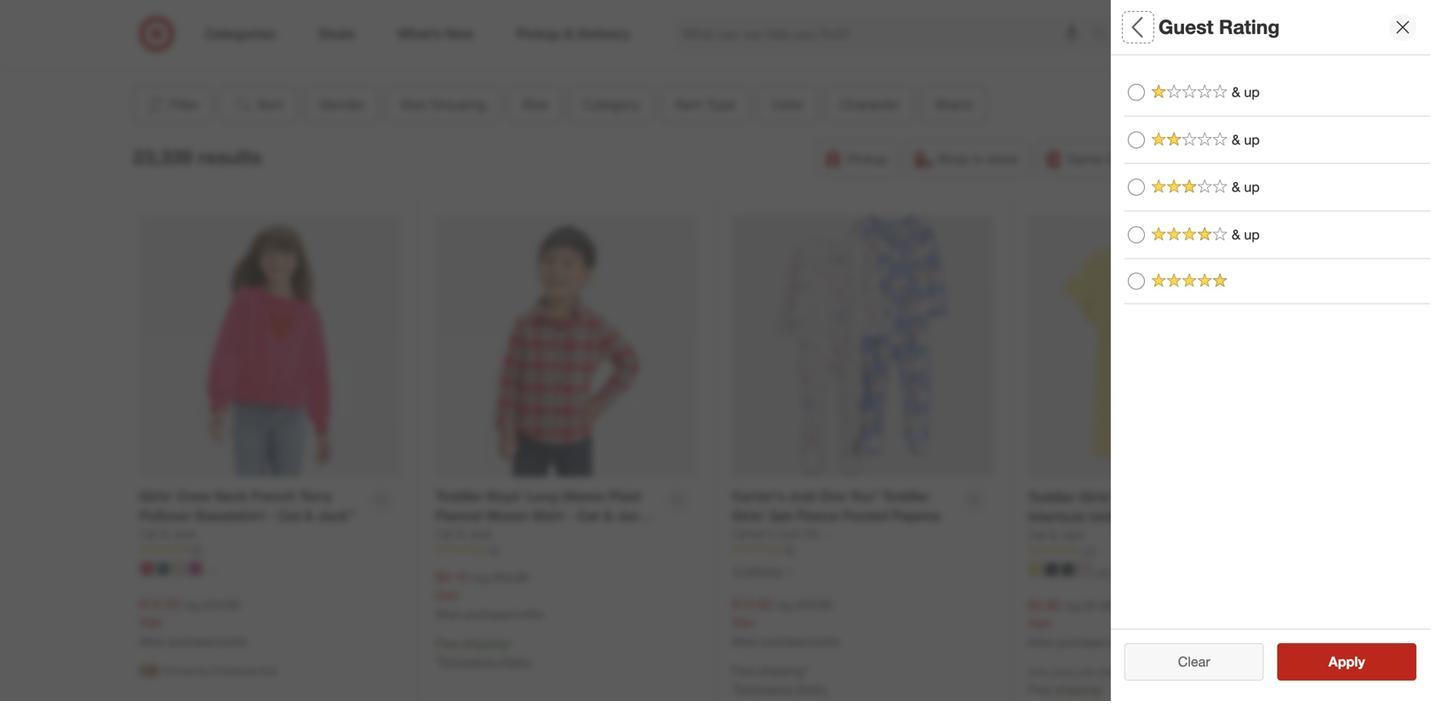 Task type: describe. For each thing, give the bounding box(es) containing it.
clear all
[[1169, 654, 1219, 670]]

jack for uniform
[[1061, 527, 1085, 542]]

reg for $4.90
[[1064, 598, 1082, 613]]

87
[[192, 544, 203, 556]]

footed
[[843, 508, 888, 524]]

boys'
[[487, 488, 522, 505]]

search
[[1084, 27, 1125, 44]]

girls' crew neck french terry pullover sweatshirt - cat & jack™
[[139, 488, 355, 524]]

exclusions apply. button for $12.60
[[736, 680, 828, 697]]

in
[[973, 151, 984, 167]]

pullover
[[139, 508, 191, 524]]

see results
[[1311, 654, 1383, 670]]

flannel
[[435, 508, 482, 524]]

reg for $12.60
[[776, 597, 793, 612]]

1 horizontal spatial character button
[[1125, 161, 1430, 220]]

cat down interlock
[[1028, 527, 1047, 542]]

french
[[252, 488, 296, 505]]

$35
[[1100, 666, 1117, 679]]

store
[[987, 151, 1018, 167]]

filters
[[1153, 15, 1206, 39]]

color inside all filters 'dialog'
[[1125, 119, 1166, 138]]

price
[[1125, 298, 1164, 317]]

jack for flannel
[[468, 527, 493, 542]]

sale for $10.50
[[139, 615, 162, 630]]

results for see results
[[1339, 654, 1383, 670]]

$4.90
[[1028, 597, 1061, 614]]

shop
[[937, 151, 969, 167]]

1 horizontal spatial color button
[[1125, 101, 1430, 161]]

& inside toddler girls' short sleeve interlock uniform polo shirt - cat & jack™
[[1028, 528, 1037, 544]]

toddler boys' long sleeve plaid flannel woven shirt - cat & jack™ red link
[[435, 487, 658, 544]]

polo
[[1145, 508, 1173, 525]]

sort
[[257, 96, 283, 113]]

character inside all filters 'dialog'
[[1125, 178, 1201, 198]]

none radio inside guest rating dialog
[[1128, 273, 1145, 290]]

target circle™
[[592, 32, 665, 47]]

girls' inside girls' crew neck french terry pullover sweatshirt - cat & jack™
[[139, 488, 173, 505]]

redcard™
[[775, 32, 829, 47]]

free for $9.10
[[435, 636, 459, 651]]

23,339 results
[[133, 145, 261, 169]]

& up radio
[[1128, 179, 1145, 196]]

results for 23,339 results
[[198, 145, 261, 169]]

guest rating
[[1159, 15, 1280, 39]]

filter
[[169, 96, 199, 113]]

& inside girls' crew neck french terry pullover sweatshirt - cat & jack™
[[304, 508, 313, 524]]

online for $9.10
[[516, 608, 544, 621]]

free shipping * * exclusions apply. for $12.60
[[732, 664, 828, 696]]

shop in store
[[937, 151, 1018, 167]]

fleece
[[796, 508, 839, 524]]

with
[[1079, 666, 1098, 679]]

toddler for toddler boys' long sleeve plaid flannel woven shirt - cat & jack™ red
[[435, 488, 483, 505]]

sale for $12.60
[[732, 615, 755, 630]]

87 link
[[139, 543, 401, 558]]

0 horizontal spatial brand button
[[921, 86, 987, 123]]

ships
[[1052, 666, 1076, 679]]

clear button
[[1125, 644, 1264, 681]]

eve
[[261, 665, 277, 678]]

deals
[[450, 32, 480, 47]]

top deals link
[[367, 0, 541, 48]]

online for $4.90
[[1109, 636, 1136, 649]]

all filters
[[1125, 15, 1206, 39]]

jack™ for toddler boys' long sleeve plaid flannel woven shirt - cat & jack™ red
[[616, 508, 654, 524]]

toddler girls' short sleeve interlock uniform polo shirt - cat & jack™
[[1028, 489, 1244, 544]]

clear for clear
[[1178, 654, 1210, 670]]

red
[[435, 527, 461, 544]]

when for $4.90
[[1028, 636, 1054, 649]]

only
[[1028, 666, 1049, 679]]

when for $12.60
[[732, 636, 758, 648]]

apply. for $12.60
[[796, 681, 828, 696]]

23,339
[[133, 145, 193, 169]]

exclusions apply. button for $9.10
[[440, 653, 532, 670]]

one for you®️
[[820, 488, 846, 505]]

woven
[[486, 508, 529, 524]]

size button
[[508, 86, 562, 123]]

jack™ for toddler girls' short sleeve interlock uniform polo shirt - cat & jack™
[[1041, 528, 1079, 544]]

toddler inside 'carter's just one you®️ toddler girls' 2pk fleece footed pajama'
[[882, 488, 930, 505]]

uniform
[[1089, 508, 1141, 525]]

pajama
[[892, 508, 940, 524]]

seasonal shipping icon image
[[139, 661, 160, 681]]

terry
[[300, 488, 332, 505]]

size for size
[[522, 96, 548, 113]]

purchased for $4.90
[[1057, 636, 1106, 649]]

$12.60
[[732, 596, 772, 613]]

$10.50
[[139, 596, 180, 613]]

24 link
[[435, 543, 698, 558]]

apply. for $9.10
[[500, 654, 532, 669]]

$7.00
[[1085, 598, 1114, 613]]

top deals
[[428, 32, 480, 47]]

cat & jack link for uniform
[[1028, 527, 1085, 544]]

girls' inside toddler girls' short sleeve interlock uniform polo shirt - cat & jack™
[[1079, 489, 1113, 506]]

0 horizontal spatial color button
[[757, 86, 819, 123]]

97 link
[[732, 543, 994, 558]]

sale for $9.10
[[435, 588, 459, 603]]

day
[[1107, 151, 1130, 167]]

clear for clear all
[[1169, 654, 1202, 670]]

same day delivery
[[1068, 151, 1183, 167]]

up for 1st & up option from the top
[[1244, 84, 1260, 100]]

apply button
[[1277, 644, 1416, 681]]

gender button
[[305, 86, 379, 123]]

jack™ inside girls' crew neck french terry pullover sweatshirt - cat & jack™
[[317, 508, 355, 524]]

$15.00
[[204, 597, 240, 612]]

when for $10.50
[[139, 636, 166, 648]]

up for & up radio
[[1244, 179, 1260, 196]]

What can we help you find? suggestions appear below search field
[[672, 15, 1096, 53]]

$12.60 reg $18.00 sale when purchased online
[[732, 596, 840, 648]]

arrives by christmas eve
[[163, 665, 277, 678]]

type
[[706, 96, 735, 113]]

online for $10.50
[[220, 636, 247, 648]]

cat & jack link for flannel
[[435, 526, 493, 543]]

clear all button
[[1125, 644, 1264, 681]]

141 link
[[1028, 544, 1291, 559]]

interlock
[[1028, 508, 1085, 525]]

shop in store button
[[906, 140, 1029, 178]]

item type
[[676, 96, 735, 113]]

purchased for $9.10
[[465, 608, 513, 621]]

& up for & up radio
[[1232, 179, 1260, 196]]

sleeve for short
[[1157, 489, 1199, 506]]

$9.10
[[435, 569, 469, 585]]

online for $12.60
[[812, 636, 840, 648]]

circle™
[[627, 32, 665, 47]]

guest rating dialog
[[1111, 0, 1430, 701]]

shirt for woven
[[533, 508, 564, 524]]

toddler girls' short sleeve interlock uniform polo shirt - cat & jack™ link
[[1028, 488, 1251, 544]]

shipping button
[[1201, 140, 1297, 178]]

orders
[[1120, 666, 1149, 679]]

$18.00
[[796, 597, 832, 612]]

2 vertical spatial shipping
[[1055, 682, 1100, 697]]

shipping
[[1232, 151, 1286, 167]]

filter button
[[133, 86, 212, 123]]

toddler boys' long sleeve plaid flannel woven shirt - cat & jack™ red
[[435, 488, 654, 544]]

size grouping
[[401, 96, 487, 113]]

carter's just one you®️ toddler girls' 2pk fleece footed pajama
[[732, 488, 940, 524]]

search button
[[1084, 15, 1125, 56]]

shipping for $9.10
[[462, 636, 508, 651]]

up for first & up option from the bottom
[[1244, 226, 1260, 243]]

gender
[[319, 96, 365, 113]]



Task type: locate. For each thing, give the bounding box(es) containing it.
online inside $4.90 reg $7.00 sale when purchased online
[[1109, 636, 1136, 649]]

shipping down $12.60 reg $18.00 sale when purchased online
[[759, 664, 804, 678]]

jack up 24
[[468, 527, 493, 542]]

1 vertical spatial carter's
[[732, 527, 774, 542]]

grouping
[[430, 96, 487, 113]]

results
[[198, 145, 261, 169], [1339, 654, 1383, 670]]

& up for second & up option
[[1232, 131, 1260, 148]]

when down $12.60
[[732, 636, 758, 648]]

when inside $9.10 reg $13.00 sale when purchased online
[[435, 608, 462, 621]]

see
[[1311, 654, 1335, 670]]

2 carter's from the top
[[732, 527, 774, 542]]

0 horizontal spatial cat & jack link
[[139, 526, 197, 543]]

brand inside all filters 'dialog'
[[1125, 238, 1171, 258]]

free down $9.10 reg $13.00 sale when purchased online
[[435, 636, 459, 651]]

crew
[[177, 488, 211, 505]]

Include out of stock checkbox
[[1125, 595, 1142, 612]]

1 vertical spatial shipping
[[759, 664, 804, 678]]

1 clear from the left
[[1169, 654, 1202, 670]]

0 horizontal spatial color
[[771, 96, 804, 113]]

brand up "price"
[[1125, 238, 1171, 258]]

shirt down long
[[533, 508, 564, 524]]

character down delivery
[[1125, 178, 1201, 198]]

up
[[1244, 84, 1260, 100], [1244, 131, 1260, 148], [1244, 179, 1260, 196], [1244, 226, 1260, 243]]

2 clear from the left
[[1178, 654, 1210, 670]]

target
[[592, 32, 624, 47]]

sale inside $12.60 reg $18.00 sale when purchased online
[[732, 615, 755, 630]]

free shipping * * exclusions apply. down $9.10 reg $13.00 sale when purchased online
[[435, 636, 532, 669]]

0 vertical spatial carter's
[[732, 488, 785, 505]]

0 vertical spatial character
[[840, 96, 900, 113]]

clear inside "button"
[[1178, 654, 1210, 670]]

1 horizontal spatial -
[[568, 508, 573, 524]]

you
[[829, 527, 849, 542]]

jack
[[172, 527, 197, 542], [468, 527, 493, 542], [1061, 527, 1085, 542]]

sale down $4.90
[[1028, 616, 1051, 631]]

toddler boys' long sleeve plaid flannel woven shirt - cat & jack™ red image
[[435, 215, 698, 477], [435, 215, 698, 477]]

sale down $10.50
[[139, 615, 162, 630]]

online inside $9.10 reg $13.00 sale when purchased online
[[516, 608, 544, 621]]

clear inside button
[[1169, 654, 1202, 670]]

- inside toddler girls' short sleeve interlock uniform polo shirt - cat & jack™
[[1212, 508, 1218, 525]]

0 horizontal spatial exclusions apply. button
[[440, 653, 532, 670]]

2 horizontal spatial cat & jack link
[[1028, 527, 1085, 544]]

sale inside $4.90 reg $7.00 sale when purchased online
[[1028, 616, 1051, 631]]

when down "$9.10"
[[435, 608, 462, 621]]

online down the $13.00
[[516, 608, 544, 621]]

carter's just one you link
[[732, 526, 849, 543]]

purchased up by
[[169, 636, 217, 648]]

cat & jack down flannel
[[435, 527, 493, 542]]

one down fleece
[[804, 527, 826, 542]]

size grouping button
[[386, 86, 501, 123]]

0 vertical spatial character button
[[825, 86, 914, 123]]

toddler up "pajama"
[[882, 488, 930, 505]]

purchased down $18.00
[[761, 636, 810, 648]]

carter's for carter's just one you®️ toddler girls' 2pk fleece footed pajama
[[732, 488, 785, 505]]

results inside button
[[1339, 654, 1383, 670]]

toddler girls' short sleeve interlock uniform polo shirt - cat & jack™ image
[[1028, 215, 1291, 478], [1028, 215, 1291, 478]]

0 horizontal spatial girls'
[[139, 488, 173, 505]]

carter's down 2pk on the bottom of page
[[732, 527, 774, 542]]

1 vertical spatial color
[[1125, 119, 1166, 138]]

1 horizontal spatial cat & jack link
[[435, 526, 493, 543]]

1 horizontal spatial apply.
[[796, 681, 828, 696]]

1 horizontal spatial cat & jack
[[435, 527, 493, 542]]

neck
[[215, 488, 248, 505]]

0 horizontal spatial character button
[[825, 86, 914, 123]]

one inside 'carter's just one you®️ toddler girls' 2pk fleece footed pajama'
[[820, 488, 846, 505]]

0 horizontal spatial results
[[198, 145, 261, 169]]

you®️
[[850, 488, 878, 505]]

0 horizontal spatial toddler
[[435, 488, 483, 505]]

sale down "$9.10"
[[435, 588, 459, 603]]

2 horizontal spatial toddler
[[1028, 489, 1076, 506]]

shirt for polo
[[1177, 508, 1208, 525]]

sleeve inside toddler boys' long sleeve plaid flannel woven shirt - cat & jack™ red
[[562, 488, 605, 505]]

cat down french
[[278, 508, 300, 524]]

girls' up uniform
[[1079, 489, 1113, 506]]

just inside 'carter's just one you®️ toddler girls' 2pk fleece footed pajama'
[[788, 488, 816, 505]]

cat inside toddler boys' long sleeve plaid flannel woven shirt - cat & jack™ red
[[577, 508, 600, 524]]

online up orders
[[1109, 636, 1136, 649]]

2pk
[[769, 508, 793, 524]]

& up for 1st & up option from the top
[[1232, 84, 1260, 100]]

1 vertical spatial brand
[[1125, 238, 1171, 258]]

1 vertical spatial & up radio
[[1128, 131, 1145, 148]]

1 horizontal spatial jack™
[[616, 508, 654, 524]]

just for you
[[778, 527, 800, 542]]

carter's just one you
[[732, 527, 849, 542]]

clear left all
[[1169, 654, 1202, 670]]

2 up from the top
[[1244, 131, 1260, 148]]

3 up from the top
[[1244, 179, 1260, 196]]

category button
[[569, 86, 654, 123]]

cat & jack for uniform
[[1028, 527, 1085, 542]]

- right polo
[[1212, 508, 1218, 525]]

color button
[[757, 86, 819, 123], [1125, 101, 1430, 161]]

1 vertical spatial exclusions apply. button
[[736, 680, 828, 697]]

when inside $12.60 reg $18.00 sale when purchased online
[[732, 636, 758, 648]]

2 horizontal spatial shipping
[[1055, 682, 1100, 697]]

purchased up with
[[1057, 636, 1106, 649]]

just for you®️
[[788, 488, 816, 505]]

0 horizontal spatial jack™
[[317, 508, 355, 524]]

jack up 87
[[172, 527, 197, 542]]

cat & jack link down pullover
[[139, 526, 197, 543]]

sleeve
[[562, 488, 605, 505], [1157, 489, 1199, 506]]

2 vertical spatial & up radio
[[1128, 226, 1145, 243]]

0 horizontal spatial shirt
[[533, 508, 564, 524]]

0 vertical spatial results
[[198, 145, 261, 169]]

cat inside girls' crew neck french terry pullover sweatshirt - cat & jack™
[[278, 508, 300, 524]]

christmas
[[211, 665, 258, 678]]

just
[[788, 488, 816, 505], [778, 527, 800, 542]]

1 horizontal spatial free
[[732, 664, 755, 678]]

&
[[1232, 84, 1240, 100], [1232, 131, 1240, 148], [1232, 179, 1240, 196], [1232, 226, 1240, 243], [304, 508, 313, 524], [603, 508, 613, 524], [161, 527, 169, 542], [457, 527, 465, 542], [1050, 527, 1057, 542], [1028, 528, 1037, 544]]

jack™ down terry
[[317, 508, 355, 524]]

1 horizontal spatial character
[[1125, 178, 1201, 198]]

reg inside $12.60 reg $18.00 sale when purchased online
[[776, 597, 793, 612]]

0 horizontal spatial -
[[268, 508, 274, 524]]

online inside $12.60 reg $18.00 sale when purchased online
[[812, 636, 840, 648]]

online down $18.00
[[812, 636, 840, 648]]

girls' crew neck french terry pullover sweatshirt - cat & jack™ link
[[139, 487, 361, 526]]

toddler inside toddler boys' long sleeve plaid flannel woven shirt - cat & jack™ red
[[435, 488, 483, 505]]

0 horizontal spatial free shipping * * exclusions apply.
[[435, 636, 532, 669]]

size
[[401, 96, 426, 113], [522, 96, 548, 113]]

1 vertical spatial just
[[778, 527, 800, 542]]

jack up 141
[[1061, 527, 1085, 542]]

toddler for toddler girls' short sleeve interlock uniform polo shirt - cat & jack™
[[1028, 489, 1076, 506]]

1 carter's from the top
[[732, 488, 785, 505]]

reg for $10.50
[[183, 597, 201, 612]]

4 up from the top
[[1244, 226, 1260, 243]]

0 horizontal spatial size
[[401, 96, 426, 113]]

sleeve up polo
[[1157, 489, 1199, 506]]

reg inside $9.10 reg $13.00 sale when purchased online
[[472, 570, 489, 585]]

0 vertical spatial & up radio
[[1128, 84, 1145, 101]]

color up delivery
[[1125, 119, 1166, 138]]

1 vertical spatial brand button
[[1125, 220, 1430, 280]]

0 horizontal spatial exclusions
[[440, 654, 497, 669]]

shirt right polo
[[1177, 508, 1208, 525]]

exclusions down $12.60 reg $18.00 sale when purchased online
[[736, 681, 793, 696]]

jack™ inside toddler boys' long sleeve plaid flannel woven shirt - cat & jack™ red
[[616, 508, 654, 524]]

free down only
[[1028, 682, 1052, 697]]

0 vertical spatial free
[[435, 636, 459, 651]]

short
[[1117, 489, 1153, 506]]

reg for $9.10
[[472, 570, 489, 585]]

girls' left 2pk on the bottom of page
[[732, 508, 765, 524]]

purchased down the $13.00
[[465, 608, 513, 621]]

0 horizontal spatial brand
[[936, 96, 972, 113]]

exclusions apply. button down $12.60 reg $18.00 sale when purchased online
[[736, 680, 828, 697]]

cat
[[278, 508, 300, 524], [577, 508, 600, 524], [1222, 508, 1244, 525], [139, 527, 158, 542], [435, 527, 454, 542], [1028, 527, 1047, 542]]

size for size grouping
[[401, 96, 426, 113]]

0 horizontal spatial sleeve
[[562, 488, 605, 505]]

1 horizontal spatial size
[[522, 96, 548, 113]]

& up for first & up option from the bottom
[[1232, 226, 1260, 243]]

girls'
[[139, 488, 173, 505], [1079, 489, 1113, 506], [732, 508, 765, 524]]

cat up 24 link
[[577, 508, 600, 524]]

cat & jack link
[[139, 526, 197, 543], [435, 526, 493, 543], [1028, 527, 1085, 544]]

one for you
[[804, 527, 826, 542]]

0 vertical spatial brand
[[936, 96, 972, 113]]

1 horizontal spatial sleeve
[[1157, 489, 1199, 506]]

shipping
[[462, 636, 508, 651], [759, 664, 804, 678], [1055, 682, 1100, 697]]

just inside carter's just one you link
[[778, 527, 800, 542]]

1 horizontal spatial shirt
[[1177, 508, 1208, 525]]

purchased inside $10.50 reg $15.00 sale when purchased online
[[169, 636, 217, 648]]

cat inside toddler girls' short sleeve interlock uniform polo shirt - cat & jack™
[[1222, 508, 1244, 525]]

cat down flannel
[[435, 527, 454, 542]]

only ships with $35 orders
[[1028, 666, 1149, 679]]

2 horizontal spatial -
[[1212, 508, 1218, 525]]

2 horizontal spatial free
[[1028, 682, 1052, 697]]

2 size from the left
[[522, 96, 548, 113]]

purchased for $10.50
[[169, 636, 217, 648]]

1 & up from the top
[[1232, 84, 1260, 100]]

-
[[268, 508, 274, 524], [568, 508, 573, 524], [1212, 508, 1218, 525]]

online inside $10.50 reg $15.00 sale when purchased online
[[220, 636, 247, 648]]

1 horizontal spatial brand
[[1125, 238, 1171, 258]]

all
[[1205, 654, 1219, 670]]

2 horizontal spatial jack
[[1061, 527, 1085, 542]]

4 & up from the top
[[1232, 226, 1260, 243]]

1 horizontal spatial shipping
[[759, 664, 804, 678]]

pickup button
[[815, 140, 899, 178]]

1 horizontal spatial exclusions
[[736, 681, 793, 696]]

1 horizontal spatial exclusions apply. button
[[736, 680, 828, 697]]

purchased inside $4.90 reg $7.00 sale when purchased online
[[1057, 636, 1106, 649]]

sale for $4.90
[[1028, 616, 1051, 631]]

reg inside $4.90 reg $7.00 sale when purchased online
[[1064, 598, 1082, 613]]

2 horizontal spatial jack™
[[1041, 528, 1079, 544]]

exclusions for $9.10
[[440, 654, 497, 669]]

2 horizontal spatial cat & jack
[[1028, 527, 1085, 542]]

cat & jack link for pullover
[[139, 526, 197, 543]]

0 vertical spatial shipping
[[462, 636, 508, 651]]

0 horizontal spatial apply.
[[500, 654, 532, 669]]

free shipping * * exclusions apply. down $12.60 reg $18.00 sale when purchased online
[[732, 664, 828, 696]]

cat & jack link down flannel
[[435, 526, 493, 543]]

0 vertical spatial color
[[771, 96, 804, 113]]

girls' up pullover
[[139, 488, 173, 505]]

carter's just one you®️ toddler girls' 2pk fleece footed pajama image
[[732, 215, 994, 477], [732, 215, 994, 477]]

when inside $10.50 reg $15.00 sale when purchased online
[[139, 636, 166, 648]]

sort button
[[219, 86, 298, 123]]

1 vertical spatial character
[[1125, 178, 1201, 198]]

toddler inside toddler girls' short sleeve interlock uniform polo shirt - cat & jack™
[[1028, 489, 1076, 506]]

1 vertical spatial exclusions
[[736, 681, 793, 696]]

cat & jack
[[139, 527, 197, 542], [435, 527, 493, 542], [1028, 527, 1085, 542]]

& up radio down all
[[1128, 84, 1145, 101]]

toddler up flannel
[[435, 488, 483, 505]]

reg left $15.00
[[183, 597, 201, 612]]

apply. down $12.60 reg $18.00 sale when purchased online
[[796, 681, 828, 696]]

carter's
[[732, 488, 785, 505], [732, 527, 774, 542]]

1 vertical spatial free
[[732, 664, 755, 678]]

just up 97
[[778, 527, 800, 542]]

free down $12.60 reg $18.00 sale when purchased online
[[732, 664, 755, 678]]

when inside $4.90 reg $7.00 sale when purchased online
[[1028, 636, 1054, 649]]

1 horizontal spatial brand button
[[1125, 220, 1430, 280]]

1 horizontal spatial toddler
[[882, 488, 930, 505]]

1 horizontal spatial girls'
[[732, 508, 765, 524]]

purchased
[[465, 608, 513, 621], [169, 636, 217, 648], [761, 636, 810, 648], [1057, 636, 1106, 649]]

None radio
[[1128, 273, 1145, 290]]

exclusions apply. button down $9.10 reg $13.00 sale when purchased online
[[440, 653, 532, 670]]

free shipping * * exclusions apply. for $9.10
[[435, 636, 532, 669]]

2 horizontal spatial girls'
[[1079, 489, 1113, 506]]

sleeve left plaid
[[562, 488, 605, 505]]

& up radio up same day delivery
[[1128, 131, 1145, 148]]

jack for pullover
[[172, 527, 197, 542]]

- down french
[[268, 508, 274, 524]]

- inside toddler boys' long sleeve plaid flannel woven shirt - cat & jack™ red
[[568, 508, 573, 524]]

*
[[508, 636, 512, 651], [435, 654, 440, 669], [804, 664, 808, 678], [732, 681, 736, 696], [1100, 682, 1105, 697]]

cat & jack for flannel
[[435, 527, 493, 542]]

exclusions down $9.10 reg $13.00 sale when purchased online
[[440, 654, 497, 669]]

cat & jack for pullover
[[139, 527, 197, 542]]

& inside toddler boys' long sleeve plaid flannel woven shirt - cat & jack™ red
[[603, 508, 613, 524]]

0 vertical spatial brand button
[[921, 86, 987, 123]]

carter's up 2pk on the bottom of page
[[732, 488, 785, 505]]

2 vertical spatial free
[[1028, 682, 1052, 697]]

reg inside $10.50 reg $15.00 sale when purchased online
[[183, 597, 201, 612]]

3 & up radio from the top
[[1128, 226, 1145, 243]]

0 horizontal spatial cat & jack
[[139, 527, 197, 542]]

same
[[1068, 151, 1103, 167]]

0 vertical spatial just
[[788, 488, 816, 505]]

item
[[676, 96, 703, 113]]

online
[[516, 608, 544, 621], [220, 636, 247, 648], [812, 636, 840, 648], [1109, 636, 1136, 649]]

free
[[435, 636, 459, 651], [732, 664, 755, 678], [1028, 682, 1052, 697]]

0 vertical spatial exclusions apply. button
[[440, 653, 532, 670]]

apply
[[1329, 654, 1365, 670]]

1 & up radio from the top
[[1128, 84, 1145, 101]]

free for $12.60
[[732, 664, 755, 678]]

sweatshirt
[[195, 508, 265, 524]]

size left grouping
[[401, 96, 426, 113]]

shirt inside toddler girls' short sleeve interlock uniform polo shirt - cat & jack™
[[1177, 508, 1208, 525]]

brand up shop
[[936, 96, 972, 113]]

reg right "$9.10"
[[472, 570, 489, 585]]

top
[[428, 32, 447, 47]]

2 & up radio from the top
[[1128, 131, 1145, 148]]

$9.10 reg $13.00 sale when purchased online
[[435, 569, 544, 621]]

shipping for $12.60
[[759, 664, 804, 678]]

free shipping *
[[1028, 682, 1105, 697]]

0 vertical spatial one
[[820, 488, 846, 505]]

item type button
[[661, 86, 750, 123]]

character up pickup
[[840, 96, 900, 113]]

0 horizontal spatial character
[[840, 96, 900, 113]]

long
[[526, 488, 559, 505]]

color down redcard™
[[771, 96, 804, 113]]

up for second & up option
[[1244, 131, 1260, 148]]

1 horizontal spatial results
[[1339, 654, 1383, 670]]

& up
[[1232, 84, 1260, 100], [1232, 131, 1260, 148], [1232, 179, 1260, 196], [1232, 226, 1260, 243]]

online up christmas
[[220, 636, 247, 648]]

sale inside $9.10 reg $13.00 sale when purchased online
[[435, 588, 459, 603]]

2 & up from the top
[[1232, 131, 1260, 148]]

category
[[584, 96, 640, 113]]

1 vertical spatial one
[[804, 527, 826, 542]]

cat & jack down interlock
[[1028, 527, 1085, 542]]

reg left $7.00
[[1064, 598, 1082, 613]]

sleeve for long
[[562, 488, 605, 505]]

$13.00
[[493, 570, 528, 585]]

purchased inside $12.60 reg $18.00 sale when purchased online
[[761, 636, 810, 648]]

shipping down $9.10 reg $13.00 sale when purchased online
[[462, 636, 508, 651]]

pickup
[[846, 151, 888, 167]]

sale inside $10.50 reg $15.00 sale when purchased online
[[139, 615, 162, 630]]

1 size from the left
[[401, 96, 426, 113]]

just up fleece
[[788, 488, 816, 505]]

girls' crew neck french terry pullover sweatshirt - cat & jack™ image
[[139, 215, 401, 477], [139, 215, 401, 477]]

when up only
[[1028, 636, 1054, 649]]

same day delivery button
[[1036, 140, 1194, 178]]

size left category
[[522, 96, 548, 113]]

cat right polo
[[1222, 508, 1244, 525]]

1 horizontal spatial jack
[[468, 527, 493, 542]]

0 vertical spatial exclusions
[[440, 654, 497, 669]]

sale down $12.60
[[732, 615, 755, 630]]

- inside girls' crew neck french terry pullover sweatshirt - cat & jack™
[[268, 508, 274, 524]]

1 vertical spatial character button
[[1125, 161, 1430, 220]]

0 horizontal spatial jack
[[172, 527, 197, 542]]

plaid
[[609, 488, 641, 505]]

rating
[[1219, 15, 1280, 39]]

carter's inside 'carter's just one you®️ toddler girls' 2pk fleece footed pajama'
[[732, 488, 785, 505]]

& up radio
[[1128, 84, 1145, 101], [1128, 131, 1145, 148], [1128, 226, 1145, 243]]

shipping down with
[[1055, 682, 1100, 697]]

all filters dialog
[[1111, 0, 1430, 701]]

reg
[[472, 570, 489, 585], [183, 597, 201, 612], [776, 597, 793, 612], [1064, 598, 1082, 613]]

all
[[1125, 15, 1148, 39]]

clear right orders
[[1178, 654, 1210, 670]]

1 vertical spatial apply.
[[796, 681, 828, 696]]

redcard™ link
[[715, 0, 889, 48]]

shirt inside toddler boys' long sleeve plaid flannel woven shirt - cat & jack™ red
[[533, 508, 564, 524]]

cat & jack down pullover
[[139, 527, 197, 542]]

- for toddler girls' short sleeve interlock uniform polo shirt - cat & jack™
[[1212, 508, 1218, 525]]

toddler
[[435, 488, 483, 505], [882, 488, 930, 505], [1028, 489, 1076, 506]]

carter's for carter's just one you
[[732, 527, 774, 542]]

3 & up from the top
[[1232, 179, 1260, 196]]

purchased for $12.60
[[761, 636, 810, 648]]

0 horizontal spatial shipping
[[462, 636, 508, 651]]

0 vertical spatial apply.
[[500, 654, 532, 669]]

1 vertical spatial results
[[1339, 654, 1383, 670]]

jack™ inside toddler girls' short sleeve interlock uniform polo shirt - cat & jack™
[[1041, 528, 1079, 544]]

cat & jack link down interlock
[[1028, 527, 1085, 544]]

cat down pullover
[[139, 527, 158, 542]]

1 up from the top
[[1244, 84, 1260, 100]]

exclusions for $12.60
[[736, 681, 793, 696]]

1 horizontal spatial free shipping * * exclusions apply.
[[732, 664, 828, 696]]

0 horizontal spatial free
[[435, 636, 459, 651]]

& up radio down & up radio
[[1128, 226, 1145, 243]]

results right see
[[1339, 654, 1383, 670]]

purchased inside $9.10 reg $13.00 sale when purchased online
[[465, 608, 513, 621]]

guest
[[1159, 15, 1214, 39]]

price button
[[1125, 280, 1430, 340]]

reg left $18.00
[[776, 597, 793, 612]]

when up the seasonal shipping icon
[[139, 636, 166, 648]]

when for $9.10
[[435, 608, 462, 621]]

$4.90 reg $7.00 sale when purchased online
[[1028, 597, 1136, 649]]

- for toddler boys' long sleeve plaid flannel woven shirt - cat & jack™ red
[[568, 508, 573, 524]]

141
[[1081, 544, 1098, 557]]

girls' inside 'carter's just one you®️ toddler girls' 2pk fleece footed pajama'
[[732, 508, 765, 524]]

toddler up interlock
[[1028, 489, 1076, 506]]

- up 24 link
[[568, 508, 573, 524]]

one up fleece
[[820, 488, 846, 505]]

jack™ down interlock
[[1041, 528, 1079, 544]]

sleeve inside toddler girls' short sleeve interlock uniform polo shirt - cat & jack™
[[1157, 489, 1199, 506]]

see results button
[[1277, 644, 1416, 681]]

jack™ down plaid
[[616, 508, 654, 524]]

1 horizontal spatial color
[[1125, 119, 1166, 138]]

results down sort "button"
[[198, 145, 261, 169]]

apply. down $9.10 reg $13.00 sale when purchased online
[[500, 654, 532, 669]]



Task type: vqa. For each thing, say whether or not it's contained in the screenshot.
"type"
yes



